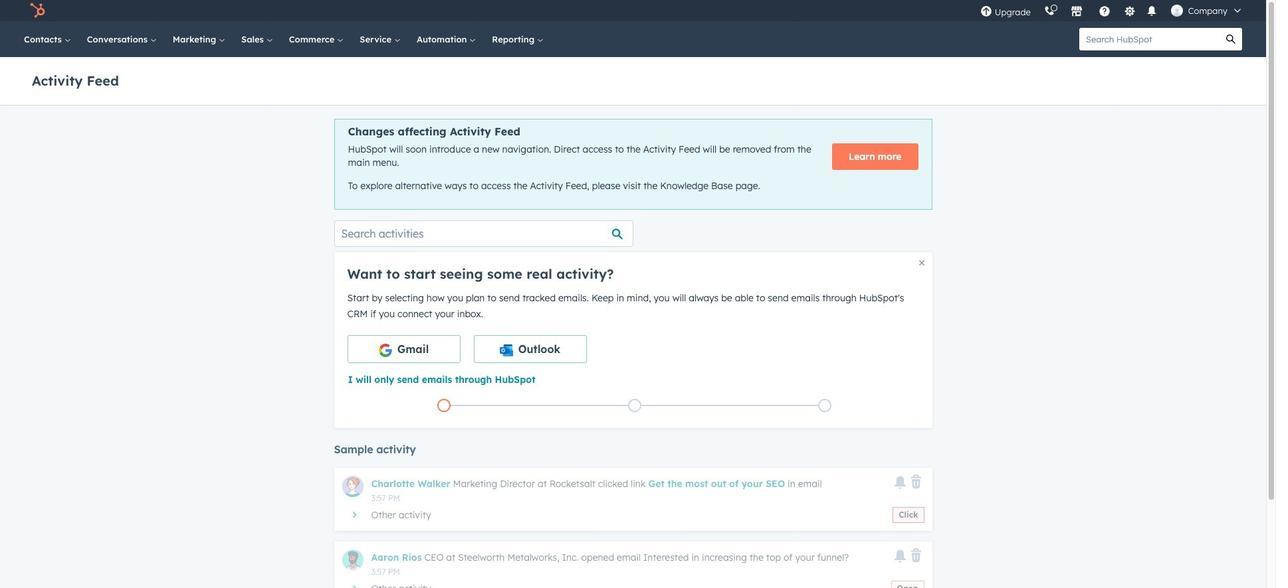 Task type: describe. For each thing, give the bounding box(es) containing it.
Search activities search field
[[334, 221, 633, 247]]

Search HubSpot search field
[[1080, 28, 1220, 51]]

onboarding.steps.sendtrackedemailingmail.title image
[[631, 403, 638, 410]]

onboarding.steps.finalstep.title image
[[822, 403, 828, 410]]

close image
[[919, 260, 924, 266]]



Task type: vqa. For each thing, say whether or not it's contained in the screenshot.
Search activities search field on the top of page
yes



Task type: locate. For each thing, give the bounding box(es) containing it.
menu
[[974, 0, 1250, 21]]

None checkbox
[[474, 336, 587, 363]]

None checkbox
[[347, 336, 460, 363]]

marketplaces image
[[1071, 6, 1083, 18]]

list
[[349, 397, 920, 415]]

jacob simon image
[[1171, 5, 1183, 17]]



